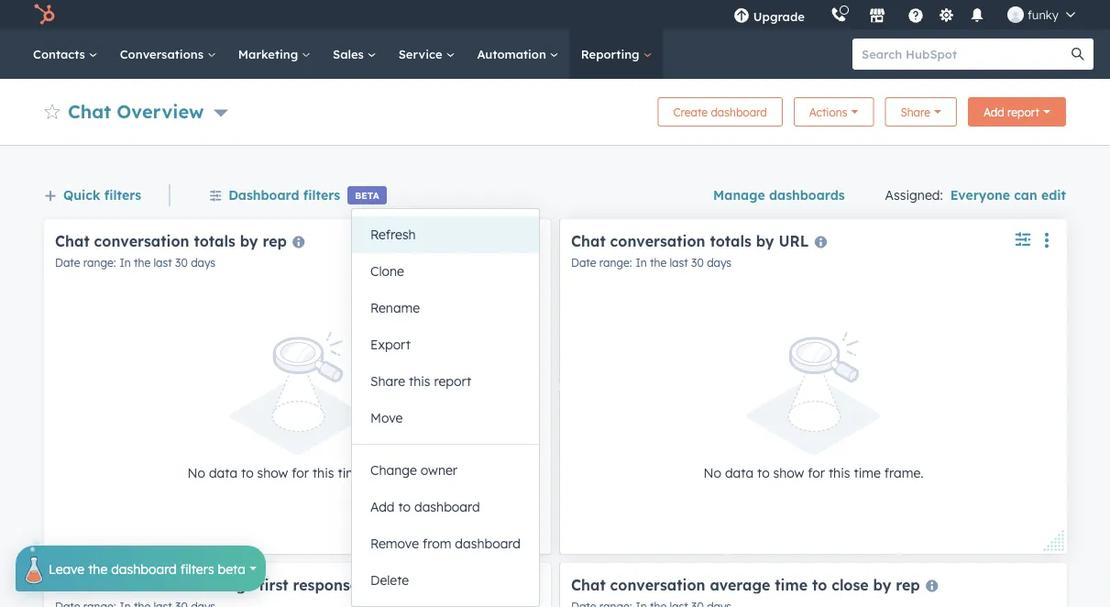 Task type: describe. For each thing, give the bounding box(es) containing it.
this for chat conversation totals by rep
[[313, 465, 334, 481]]

manage
[[713, 187, 765, 203]]

share button
[[885, 97, 957, 127]]

by inside chat conversation average time to close by rep element
[[873, 575, 892, 594]]

marketplaces image
[[869, 8, 886, 25]]

Search HubSpot search field
[[853, 39, 1077, 70]]

30 for rep
[[175, 256, 188, 270]]

conversations
[[120, 46, 207, 61]]

share this report button
[[352, 363, 539, 400]]

share for share
[[901, 105, 931, 119]]

clone button
[[352, 253, 539, 290]]

time inside chat conversation totals by url 'element'
[[854, 465, 881, 481]]

dashboard for leave the dashboard filters beta
[[111, 560, 177, 577]]

filters inside popup button
[[180, 560, 214, 577]]

dashboards
[[769, 187, 845, 203]]

add to dashboard
[[370, 499, 480, 515]]

contacts
[[33, 46, 89, 61]]

actions button
[[794, 97, 874, 127]]

change owner button
[[352, 452, 539, 489]]

search image
[[1072, 48, 1085, 61]]

export button
[[352, 326, 539, 363]]

chat overview
[[68, 99, 204, 122]]

url
[[779, 232, 809, 250]]

dashboard filters button
[[209, 184, 340, 207]]

filters for quick filters
[[104, 186, 141, 202]]

leave the dashboard filters beta
[[49, 560, 246, 577]]

actions
[[809, 105, 848, 119]]

marketing
[[238, 46, 302, 61]]

upgrade image
[[733, 8, 750, 25]]

funky town image
[[1008, 6, 1024, 23]]

chat conversation average time to close by rep element
[[560, 563, 1067, 607]]

dashboard
[[228, 186, 299, 202]]

by inside chat conversation totals by url 'element'
[[756, 232, 774, 250]]

settings image
[[938, 8, 955, 24]]

manage dashboards button
[[713, 184, 845, 206]]

notifications image
[[969, 8, 986, 25]]

edit
[[1042, 187, 1066, 203]]

create
[[673, 105, 708, 119]]

hubspot link
[[22, 4, 69, 26]]

response
[[293, 575, 359, 594]]

reporting link
[[570, 29, 663, 79]]

everyone can edit button
[[951, 184, 1066, 206]]

funky button
[[997, 0, 1087, 29]]

clone
[[370, 263, 404, 279]]

contacts link
[[22, 29, 109, 79]]

conversations link
[[109, 29, 227, 79]]

in for chat conversation totals by rep
[[120, 256, 131, 270]]

beta
[[218, 560, 246, 577]]

marketplaces button
[[858, 0, 897, 29]]

add report button
[[968, 97, 1066, 127]]

quick filters
[[63, 186, 141, 202]]

in for chat conversation totals by url
[[636, 256, 647, 270]]

first
[[259, 575, 289, 594]]

export
[[370, 337, 411, 353]]

time inside chat conversation totals by rep element
[[338, 465, 365, 481]]

conversation for chat conversation average time to close by rep
[[610, 575, 706, 594]]

refresh button
[[352, 216, 539, 253]]

for for chat conversation totals by url
[[808, 465, 825, 481]]

dashboard for add to dashboard
[[414, 499, 480, 515]]

add for add to dashboard
[[370, 499, 395, 515]]

report inside popup button
[[1008, 105, 1040, 119]]

quick
[[63, 186, 100, 202]]

conversation for chat conversation average first response time by rep
[[94, 575, 189, 594]]

remove from dashboard
[[370, 535, 521, 552]]

move button
[[352, 400, 539, 436]]

delete
[[370, 572, 409, 588]]

create dashboard button
[[658, 97, 783, 127]]

from
[[423, 535, 452, 552]]

settings link
[[935, 5, 958, 24]]

by inside chat conversation average first response time by rep element
[[400, 575, 419, 594]]

date range: in the last 30 days for chat conversation totals by url
[[571, 256, 732, 270]]

marketing link
[[227, 29, 322, 79]]

chat overview banner
[[44, 92, 1066, 127]]

chat conversation average time to close by rep button
[[560, 563, 1067, 607]]

the for chat conversation totals by url
[[650, 256, 667, 270]]

0 horizontal spatial rep
[[263, 232, 287, 250]]

filters for dashboard filters
[[303, 186, 340, 202]]

chat for chat conversation totals by url
[[571, 232, 606, 250]]

manage dashboards
[[713, 187, 845, 203]]

to inside 'element'
[[757, 465, 770, 481]]

chat conversation average time to close by rep
[[571, 575, 920, 594]]

date range: in the last 30 days for chat conversation totals by rep
[[55, 256, 216, 270]]

conversation for chat conversation totals by rep
[[94, 232, 189, 250]]

rename
[[370, 300, 420, 316]]

days for url
[[707, 256, 732, 270]]

remove from dashboard button
[[352, 525, 539, 562]]

leave the dashboard filters beta button
[[16, 538, 266, 591]]

chat overview button
[[68, 98, 228, 124]]

data for rep
[[209, 465, 238, 481]]

frame. for chat conversation totals by url
[[885, 465, 924, 481]]

report actions image
[[522, 233, 540, 251]]

assigned:
[[885, 187, 943, 203]]

hubspot image
[[33, 4, 55, 26]]

sales link
[[322, 29, 388, 79]]

search button
[[1063, 39, 1094, 70]]

average for time
[[710, 575, 771, 594]]

quick filters button
[[44, 184, 141, 207]]

last for url
[[670, 256, 688, 270]]

owner
[[421, 462, 458, 478]]

delete button
[[352, 562, 539, 599]]

by inside chat conversation totals by rep element
[[240, 232, 258, 250]]



Task type: locate. For each thing, give the bounding box(es) containing it.
dashboard down change owner 'button'
[[414, 499, 480, 515]]

days for rep
[[191, 256, 216, 270]]

in down chat conversation totals by url
[[636, 256, 647, 270]]

share up move
[[370, 373, 405, 389]]

conversation
[[94, 232, 189, 250], [610, 232, 706, 250], [94, 575, 189, 594], [610, 575, 706, 594]]

2 totals from the left
[[710, 232, 752, 250]]

chat for chat conversation average first response time by rep
[[55, 575, 90, 594]]

1 horizontal spatial frame.
[[885, 465, 924, 481]]

1 horizontal spatial date range: in the last 30 days
[[571, 256, 732, 270]]

menu
[[721, 0, 1088, 29]]

filters inside 'button'
[[104, 186, 141, 202]]

this inside chat conversation totals by rep element
[[313, 465, 334, 481]]

range: inside chat conversation totals by url 'element'
[[600, 256, 632, 270]]

1 horizontal spatial add
[[984, 105, 1005, 119]]

0 horizontal spatial this
[[313, 465, 334, 481]]

time
[[338, 465, 365, 481], [854, 465, 881, 481], [363, 575, 396, 594], [775, 575, 808, 594]]

totals for url
[[710, 232, 752, 250]]

calling icon button
[[823, 3, 854, 27]]

date range: in the last 30 days inside chat conversation totals by rep element
[[55, 256, 216, 270]]

0 horizontal spatial add
[[370, 499, 395, 515]]

1 horizontal spatial no
[[704, 465, 722, 481]]

1 data from the left
[[209, 465, 238, 481]]

by right close
[[873, 575, 892, 594]]

0 horizontal spatial filters
[[104, 186, 141, 202]]

chat conversation average first response time by rep button
[[44, 563, 551, 607]]

menu item
[[818, 0, 821, 29]]

dashboard right create
[[711, 105, 767, 119]]

remove
[[370, 535, 419, 552]]

add
[[984, 105, 1005, 119], [370, 499, 395, 515]]

date range: in the last 30 days down chat conversation totals by url
[[571, 256, 732, 270]]

conversation inside 'element'
[[610, 232, 706, 250]]

help button
[[900, 0, 932, 29]]

0 horizontal spatial range:
[[83, 256, 116, 270]]

leave
[[49, 560, 85, 577]]

0 horizontal spatial days
[[191, 256, 216, 270]]

0 horizontal spatial last
[[154, 256, 172, 270]]

in down chat conversation totals by rep
[[120, 256, 131, 270]]

no data to show for this time frame. for rep
[[188, 465, 408, 481]]

no for rep
[[188, 465, 205, 481]]

0 horizontal spatial totals
[[194, 232, 236, 250]]

1 vertical spatial report
[[434, 373, 471, 389]]

last down chat conversation totals by rep
[[154, 256, 172, 270]]

rename button
[[352, 290, 539, 326]]

everyone
[[951, 187, 1010, 203]]

0 horizontal spatial for
[[292, 465, 309, 481]]

chat for chat conversation totals by rep
[[55, 232, 90, 250]]

last inside chat conversation totals by url 'element'
[[670, 256, 688, 270]]

data inside chat conversation totals by url 'element'
[[725, 465, 754, 481]]

0 horizontal spatial date
[[55, 256, 80, 270]]

2 in from the left
[[636, 256, 647, 270]]

dashboard right from
[[455, 535, 521, 552]]

30 for url
[[691, 256, 704, 270]]

notifications button
[[962, 0, 993, 29]]

for
[[292, 465, 309, 481], [808, 465, 825, 481]]

in inside chat conversation totals by url 'element'
[[636, 256, 647, 270]]

1 last from the left
[[154, 256, 172, 270]]

1 horizontal spatial no data to show for this time frame.
[[704, 465, 924, 481]]

report inside button
[[434, 373, 471, 389]]

1 days from the left
[[191, 256, 216, 270]]

2 frame. from the left
[[885, 465, 924, 481]]

days inside chat conversation totals by url 'element'
[[707, 256, 732, 270]]

1 range: from the left
[[83, 256, 116, 270]]

2 horizontal spatial the
[[650, 256, 667, 270]]

data inside chat conversation totals by rep element
[[209, 465, 238, 481]]

share this report
[[370, 373, 471, 389]]

1 horizontal spatial rep
[[423, 575, 447, 594]]

share
[[901, 105, 931, 119], [370, 373, 405, 389]]

2 average from the left
[[710, 575, 771, 594]]

0 vertical spatial share
[[901, 105, 931, 119]]

chat conversation totals by url element
[[560, 219, 1067, 554]]

2 date from the left
[[571, 256, 596, 270]]

automation link
[[466, 29, 570, 79]]

data
[[209, 465, 238, 481], [725, 465, 754, 481]]

date range: in the last 30 days inside chat conversation totals by url 'element'
[[571, 256, 732, 270]]

last
[[154, 256, 172, 270], [670, 256, 688, 270]]

frame. inside chat conversation totals by rep element
[[368, 465, 408, 481]]

frame. for chat conversation totals by rep
[[368, 465, 408, 481]]

menu containing funky
[[721, 0, 1088, 29]]

sales
[[333, 46, 367, 61]]

1 date from the left
[[55, 256, 80, 270]]

reporting
[[581, 46, 643, 61]]

chat for chat conversation average time to close by rep
[[571, 575, 606, 594]]

2 horizontal spatial this
[[829, 465, 850, 481]]

show for url
[[773, 465, 804, 481]]

average
[[194, 575, 254, 594], [710, 575, 771, 594]]

range: for chat conversation totals by rep
[[83, 256, 116, 270]]

chat for chat overview
[[68, 99, 111, 122]]

dashboard for remove from dashboard
[[455, 535, 521, 552]]

the inside popup button
[[88, 560, 108, 577]]

2 show from the left
[[773, 465, 804, 481]]

last for rep
[[154, 256, 172, 270]]

0 horizontal spatial show
[[257, 465, 288, 481]]

1 horizontal spatial date
[[571, 256, 596, 270]]

the for chat conversation totals by rep
[[134, 256, 151, 270]]

calling icon image
[[831, 7, 847, 24]]

1 horizontal spatial report
[[1008, 105, 1040, 119]]

date inside chat conversation totals by rep element
[[55, 256, 80, 270]]

date range: in the last 30 days down chat conversation totals by rep
[[55, 256, 216, 270]]

show inside chat conversation totals by url 'element'
[[773, 465, 804, 481]]

no data to show for this time frame. inside chat conversation totals by rep element
[[188, 465, 408, 481]]

funky
[[1028, 7, 1059, 22]]

2 for from the left
[[808, 465, 825, 481]]

1 horizontal spatial totals
[[710, 232, 752, 250]]

the down chat conversation totals by url
[[650, 256, 667, 270]]

show for rep
[[257, 465, 288, 481]]

1 horizontal spatial filters
[[180, 560, 214, 577]]

to
[[241, 465, 254, 481], [757, 465, 770, 481], [398, 499, 411, 515], [812, 575, 827, 594]]

automation
[[477, 46, 550, 61]]

can
[[1014, 187, 1038, 203]]

totals down dashboard
[[194, 232, 236, 250]]

average for first
[[194, 575, 254, 594]]

filters inside button
[[303, 186, 340, 202]]

this inside button
[[409, 373, 431, 389]]

add to dashboard button
[[352, 489, 539, 525]]

1 show from the left
[[257, 465, 288, 481]]

1 in from the left
[[120, 256, 131, 270]]

1 horizontal spatial average
[[710, 575, 771, 594]]

report actions image
[[1038, 233, 1056, 251]]

frame.
[[368, 465, 408, 481], [885, 465, 924, 481]]

2 date range: in the last 30 days from the left
[[571, 256, 732, 270]]

1 vertical spatial share
[[370, 373, 405, 389]]

help image
[[908, 8, 924, 25]]

rep down from
[[423, 575, 447, 594]]

1 horizontal spatial data
[[725, 465, 754, 481]]

report down the search hubspot search box
[[1008, 105, 1040, 119]]

1 date range: in the last 30 days from the left
[[55, 256, 216, 270]]

date for chat conversation totals by url
[[571, 256, 596, 270]]

date range: in the last 30 days
[[55, 256, 216, 270], [571, 256, 732, 270]]

2 data from the left
[[725, 465, 754, 481]]

2 no from the left
[[704, 465, 722, 481]]

30 inside chat conversation totals by url 'element'
[[691, 256, 704, 270]]

chat conversation average first response time by rep element
[[44, 563, 551, 607]]

conversation for chat conversation totals by url
[[610, 232, 706, 250]]

for for chat conversation totals by rep
[[292, 465, 309, 481]]

date for chat conversation totals by rep
[[55, 256, 80, 270]]

no data to show for this time frame. for url
[[704, 465, 924, 481]]

1 vertical spatial add
[[370, 499, 395, 515]]

1 totals from the left
[[194, 232, 236, 250]]

2 days from the left
[[707, 256, 732, 270]]

0 vertical spatial add
[[984, 105, 1005, 119]]

report down export button
[[434, 373, 471, 389]]

change owner
[[370, 462, 458, 478]]

close
[[832, 575, 869, 594]]

add report
[[984, 105, 1040, 119]]

beta
[[355, 189, 379, 201]]

0 horizontal spatial no
[[188, 465, 205, 481]]

chat inside popup button
[[68, 99, 111, 122]]

in
[[120, 256, 131, 270], [636, 256, 647, 270]]

by
[[240, 232, 258, 250], [756, 232, 774, 250], [400, 575, 419, 594], [873, 575, 892, 594]]

create dashboard
[[673, 105, 767, 119]]

change
[[370, 462, 417, 478]]

the
[[134, 256, 151, 270], [650, 256, 667, 270], [88, 560, 108, 577]]

this inside chat conversation totals by url 'element'
[[829, 465, 850, 481]]

the down chat conversation totals by rep
[[134, 256, 151, 270]]

1 horizontal spatial range:
[[600, 256, 632, 270]]

no inside chat conversation totals by rep element
[[188, 465, 205, 481]]

rep right close
[[896, 575, 920, 594]]

dashboard inside popup button
[[111, 560, 177, 577]]

average inside chat conversation average first response time by rep element
[[194, 575, 254, 594]]

no
[[188, 465, 205, 481], [704, 465, 722, 481]]

overview
[[117, 99, 204, 122]]

totals
[[194, 232, 236, 250], [710, 232, 752, 250]]

rep for chat conversation average time to close by rep
[[896, 575, 920, 594]]

chat conversation totals by rep
[[55, 232, 287, 250]]

frame. inside chat conversation totals by url 'element'
[[885, 465, 924, 481]]

1 horizontal spatial days
[[707, 256, 732, 270]]

1 horizontal spatial share
[[901, 105, 931, 119]]

the right leave
[[88, 560, 108, 577]]

by down dashboard
[[240, 232, 258, 250]]

1 horizontal spatial last
[[670, 256, 688, 270]]

average inside chat conversation average time to close by rep element
[[710, 575, 771, 594]]

2 horizontal spatial rep
[[896, 575, 920, 594]]

1 average from the left
[[194, 575, 254, 594]]

chat inside 'element'
[[571, 232, 606, 250]]

rep
[[263, 232, 287, 250], [423, 575, 447, 594], [896, 575, 920, 594]]

1 frame. from the left
[[368, 465, 408, 481]]

add for add report
[[984, 105, 1005, 119]]

filters
[[104, 186, 141, 202], [303, 186, 340, 202], [180, 560, 214, 577]]

show inside chat conversation totals by rep element
[[257, 465, 288, 481]]

2 horizontal spatial filters
[[303, 186, 340, 202]]

2 last from the left
[[670, 256, 688, 270]]

0 horizontal spatial no data to show for this time frame.
[[188, 465, 408, 481]]

data for url
[[725, 465, 754, 481]]

range: down chat conversation totals by url
[[600, 256, 632, 270]]

last down chat conversation totals by url
[[670, 256, 688, 270]]

range: for chat conversation totals by url
[[600, 256, 632, 270]]

share down the search hubspot search box
[[901, 105, 931, 119]]

30 down chat conversation totals by url
[[691, 256, 704, 270]]

0 horizontal spatial data
[[209, 465, 238, 481]]

no data to show for this time frame. inside chat conversation totals by url 'element'
[[704, 465, 924, 481]]

move
[[370, 410, 403, 426]]

1 no data to show for this time frame. from the left
[[188, 465, 408, 481]]

no inside chat conversation totals by url 'element'
[[704, 465, 722, 481]]

1 30 from the left
[[175, 256, 188, 270]]

days down chat conversation totals by url
[[707, 256, 732, 270]]

no data to show for this time frame.
[[188, 465, 408, 481], [704, 465, 924, 481]]

1 horizontal spatial this
[[409, 373, 431, 389]]

chat conversation totals by rep element
[[44, 219, 551, 554]]

1 horizontal spatial the
[[134, 256, 151, 270]]

0 horizontal spatial report
[[434, 373, 471, 389]]

1 horizontal spatial in
[[636, 256, 647, 270]]

rep down dashboard filters button
[[263, 232, 287, 250]]

this for chat conversation totals by url
[[829, 465, 850, 481]]

service link
[[388, 29, 466, 79]]

rep for chat conversation average first response time by rep
[[423, 575, 447, 594]]

dashboard right leave
[[111, 560, 177, 577]]

1 no from the left
[[188, 465, 205, 481]]

assigned: everyone can edit
[[885, 187, 1066, 203]]

share inside "popup button"
[[901, 105, 931, 119]]

add inside add report popup button
[[984, 105, 1005, 119]]

range: down "quick filters" 'button'
[[83, 256, 116, 270]]

last inside chat conversation totals by rep element
[[154, 256, 172, 270]]

totals down manage
[[710, 232, 752, 250]]

share for share this report
[[370, 373, 405, 389]]

no for url
[[704, 465, 722, 481]]

totals inside 'element'
[[710, 232, 752, 250]]

0 horizontal spatial in
[[120, 256, 131, 270]]

for inside chat conversation totals by url 'element'
[[808, 465, 825, 481]]

2 range: from the left
[[600, 256, 632, 270]]

1 horizontal spatial for
[[808, 465, 825, 481]]

date
[[55, 256, 80, 270], [571, 256, 596, 270]]

by down remove
[[400, 575, 419, 594]]

2 30 from the left
[[691, 256, 704, 270]]

30
[[175, 256, 188, 270], [691, 256, 704, 270]]

range: inside chat conversation totals by rep element
[[83, 256, 116, 270]]

chat conversation average first response time by rep
[[55, 575, 447, 594]]

days down chat conversation totals by rep
[[191, 256, 216, 270]]

0 vertical spatial report
[[1008, 105, 1040, 119]]

0 horizontal spatial 30
[[175, 256, 188, 270]]

add down change
[[370, 499, 395, 515]]

1 horizontal spatial 30
[[691, 256, 704, 270]]

share inside button
[[370, 373, 405, 389]]

dashboard inside button
[[711, 105, 767, 119]]

0 horizontal spatial share
[[370, 373, 405, 389]]

chat conversation totals by url
[[571, 232, 809, 250]]

refresh
[[370, 226, 416, 243]]

service
[[399, 46, 446, 61]]

0 horizontal spatial average
[[194, 575, 254, 594]]

30 inside chat conversation totals by rep element
[[175, 256, 188, 270]]

in inside chat conversation totals by rep element
[[120, 256, 131, 270]]

add down the search hubspot search box
[[984, 105, 1005, 119]]

0 horizontal spatial the
[[88, 560, 108, 577]]

the inside chat conversation totals by url 'element'
[[650, 256, 667, 270]]

for inside chat conversation totals by rep element
[[292, 465, 309, 481]]

add inside add to dashboard button
[[370, 499, 395, 515]]

0 horizontal spatial frame.
[[368, 465, 408, 481]]

days inside chat conversation totals by rep element
[[191, 256, 216, 270]]

30 down chat conversation totals by rep
[[175, 256, 188, 270]]

totals for rep
[[194, 232, 236, 250]]

upgrade
[[754, 9, 805, 24]]

the inside chat conversation totals by rep element
[[134, 256, 151, 270]]

date inside chat conversation totals by url 'element'
[[571, 256, 596, 270]]

dashboard filters
[[228, 186, 340, 202]]

0 horizontal spatial date range: in the last 30 days
[[55, 256, 216, 270]]

this
[[409, 373, 431, 389], [313, 465, 334, 481], [829, 465, 850, 481]]

2 no data to show for this time frame. from the left
[[704, 465, 924, 481]]

chat
[[68, 99, 111, 122], [55, 232, 90, 250], [571, 232, 606, 250], [55, 575, 90, 594], [571, 575, 606, 594]]

1 for from the left
[[292, 465, 309, 481]]

1 horizontal spatial show
[[773, 465, 804, 481]]

by left url
[[756, 232, 774, 250]]

show
[[257, 465, 288, 481], [773, 465, 804, 481]]



Task type: vqa. For each thing, say whether or not it's contained in the screenshot.
the James Peterson image
no



